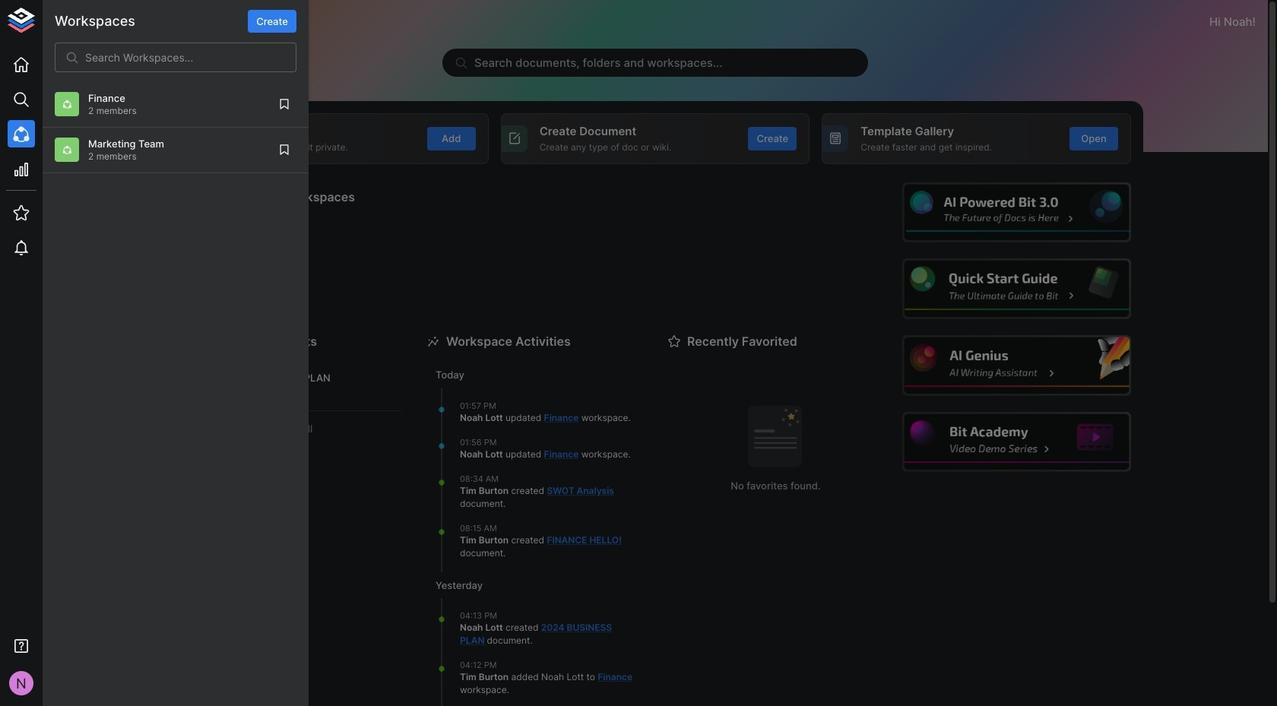 Task type: vqa. For each thing, say whether or not it's contained in the screenshot.
DIALOG
no



Task type: locate. For each thing, give the bounding box(es) containing it.
1 help image from the top
[[902, 182, 1131, 242]]

Search Workspaces... text field
[[85, 43, 296, 72]]

2 help image from the top
[[902, 259, 1131, 319]]

4 help image from the top
[[902, 412, 1131, 472]]

help image
[[902, 182, 1131, 242], [902, 259, 1131, 319], [902, 335, 1131, 396], [902, 412, 1131, 472]]



Task type: describe. For each thing, give the bounding box(es) containing it.
3 help image from the top
[[902, 335, 1131, 396]]

bookmark image
[[277, 143, 291, 157]]

bookmark image
[[277, 98, 291, 111]]



